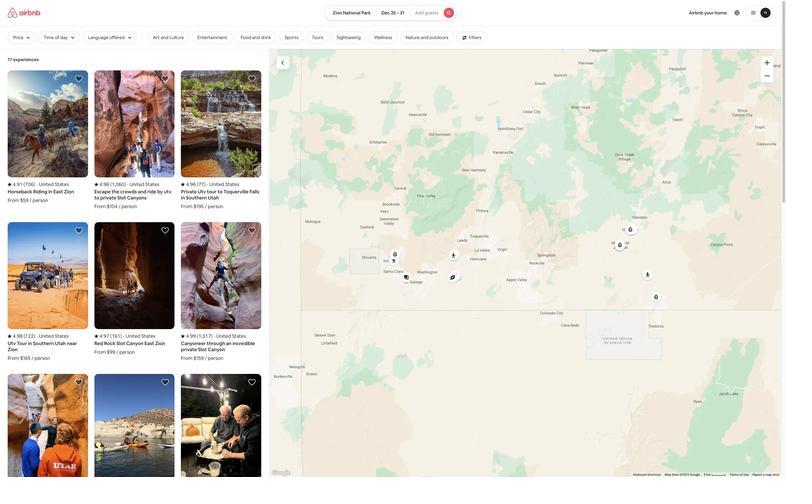 Task type: describe. For each thing, give the bounding box(es) containing it.
report a map error
[[753, 473, 779, 477]]

Art and culture button
[[148, 31, 189, 44]]

guests
[[425, 10, 439, 16]]

/ inside canyoneer through an incredible private slot canyon from $159 / person
[[205, 355, 207, 361]]

4.97 (161)
[[99, 333, 122, 339]]

Entertainment button
[[192, 31, 233, 44]]

4.91 out of 5 average rating,  706 reviews image
[[8, 181, 35, 187]]

national
[[343, 10, 361, 16]]

of for day
[[55, 35, 59, 40]]

person inside horseback riding in east zion from $59 / person
[[33, 197, 48, 203]]

person inside private utv tour to toquerville falls in southern utah from $195 / person
[[208, 203, 223, 210]]

through
[[207, 341, 225, 347]]

utv tour in southern utah near zion group
[[8, 222, 88, 361]]

/ inside utv tour in southern utah near zion from $165 / person
[[32, 355, 34, 361]]

entertainment
[[197, 35, 227, 40]]

states for to
[[225, 181, 239, 187]]

outdoors
[[430, 35, 449, 40]]

east inside red rock slot canyon east zion from $99 / person
[[145, 341, 154, 347]]

map
[[665, 473, 671, 477]]

4.91
[[13, 181, 22, 187]]

map data ©2023 google
[[665, 473, 700, 477]]

from inside canyoneer through an incredible private slot canyon from $159 / person
[[181, 355, 192, 361]]

· for (1,317)
[[214, 333, 215, 339]]

add to wishlist image for utv tour in southern utah near zion from $165 / person
[[75, 227, 83, 234]]

private utv tour to toquerville falls in southern utah from $195 / person
[[181, 189, 259, 210]]

Sightseeing button
[[331, 31, 366, 44]]

airbnb your home link
[[685, 6, 731, 20]]

united for canyon
[[126, 333, 140, 339]]

home
[[715, 10, 727, 16]]

(161)
[[110, 333, 122, 339]]

person inside red rock slot canyon east zion from $99 / person
[[119, 349, 135, 355]]

canyons
[[127, 195, 147, 201]]

$59
[[20, 197, 28, 203]]

falls
[[250, 189, 259, 195]]

person inside utv tour in southern utah near zion from $165 / person
[[35, 355, 50, 361]]

· united states for incredible
[[214, 333, 246, 339]]

dec 25 – 31 button
[[376, 5, 410, 20]]

4.96 out of 5 average rating,  1,060 reviews image
[[94, 181, 126, 187]]

add guests
[[415, 10, 439, 16]]

from inside red rock slot canyon east zion from $99 / person
[[94, 349, 106, 355]]

from inside horseback riding in east zion from $59 / person
[[8, 197, 19, 203]]

language offered
[[88, 35, 125, 40]]

$104
[[107, 203, 117, 210]]

riding
[[33, 189, 47, 195]]

dec
[[381, 10, 390, 16]]

red rock slot canyon east zion group
[[94, 222, 175, 355]]

person inside escape the crowds and ride by utv to private slot canyons from $104 / person
[[122, 203, 137, 210]]

day
[[60, 35, 68, 40]]

5 km button
[[702, 473, 728, 477]]

(122)
[[24, 333, 35, 339]]

utah inside private utv tour to toquerville falls in southern utah from $195 / person
[[208, 195, 219, 201]]

offered
[[109, 35, 125, 40]]

none search field containing zion national park
[[325, 5, 457, 20]]

zion inside horseback riding in east zion from $59 / person
[[64, 189, 74, 195]]

drink
[[261, 35, 271, 40]]

canyon inside canyoneer through an incredible private slot canyon from $159 / person
[[208, 347, 225, 353]]

filters
[[469, 35, 481, 40]]

airbnb
[[689, 10, 703, 16]]

in inside private utv tour to toquerville falls in southern utah from $195 / person
[[181, 195, 185, 201]]

4.96 for 4.96 (77)
[[186, 181, 196, 187]]

and for food
[[252, 35, 260, 40]]

an
[[226, 341, 232, 347]]

horseback riding in east zion group
[[8, 70, 88, 203]]

slot inside red rock slot canyon east zion from $99 / person
[[116, 341, 125, 347]]

terms
[[730, 473, 739, 477]]

profile element
[[464, 0, 774, 26]]

private inside escape the crowds and ride by utv to private slot canyons from $104 / person
[[100, 195, 116, 201]]

Nature and outdoors button
[[400, 31, 454, 44]]

escape the crowds and ride by utv to private slot canyons from $104 / person
[[94, 189, 171, 210]]

km
[[706, 473, 711, 477]]

to inside private utv tour to toquerville falls in southern utah from $195 / person
[[218, 189, 223, 195]]

4.98 (122)
[[13, 333, 35, 339]]

time of day button
[[38, 31, 80, 44]]

$159
[[194, 355, 204, 361]]

states for and
[[145, 181, 159, 187]]

· for (161)
[[123, 333, 124, 339]]

filters button
[[457, 31, 487, 44]]

$165
[[20, 355, 30, 361]]

· for (77)
[[207, 181, 208, 187]]

4.97 out of 5 average rating,  161 reviews image
[[94, 333, 122, 339]]

escape
[[94, 189, 111, 195]]

zion inside button
[[333, 10, 342, 16]]

language
[[88, 35, 108, 40]]

terms of use link
[[730, 473, 749, 477]]

add to wishlist image inside 'horseback riding in east zion' group
[[75, 75, 83, 83]]

and inside escape the crowds and ride by utv to private slot canyons from $104 / person
[[138, 189, 146, 195]]

report a map error link
[[753, 473, 779, 477]]

tour
[[207, 189, 217, 195]]

4.97
[[99, 333, 109, 339]]

17
[[8, 57, 12, 62]]

nature
[[406, 35, 420, 40]]

culture
[[169, 35, 184, 40]]

toquerville
[[224, 189, 249, 195]]

· for (122)
[[36, 333, 38, 339]]

zion national park
[[333, 10, 371, 16]]

slot inside escape the crowds and ride by utv to private slot canyons from $104 / person
[[117, 195, 126, 201]]

nature and outdoors
[[406, 35, 449, 40]]

canyoneer
[[181, 341, 206, 347]]

tours
[[312, 35, 323, 40]]

google image
[[271, 469, 292, 477]]

price button
[[8, 31, 36, 44]]

food
[[241, 35, 251, 40]]

private inside canyoneer through an incredible private slot canyon from $159 / person
[[181, 347, 197, 353]]

utv inside private utv tour to toquerville falls in southern utah from $195 / person
[[198, 189, 206, 195]]

the
[[112, 189, 119, 195]]

near
[[67, 341, 77, 347]]

· united states for southern
[[36, 333, 69, 339]]

4.99 out of 5 average rating,  1,317 reviews image
[[181, 333, 213, 339]]

Tours button
[[306, 31, 329, 44]]

united for southern
[[39, 333, 54, 339]]

east inside horseback riding in east zion from $59 / person
[[53, 189, 63, 195]]

art and culture
[[153, 35, 184, 40]]

a
[[763, 473, 765, 477]]

utah inside utv tour in southern utah near zion from $165 / person
[[55, 341, 66, 347]]

sports
[[285, 35, 298, 40]]

price
[[13, 35, 23, 40]]



Task type: locate. For each thing, give the bounding box(es) containing it.
united inside private utv tour to toquerville falls in southern utah group
[[209, 181, 224, 187]]

4.98
[[13, 333, 22, 339]]

tour
[[17, 341, 27, 347]]

add to wishlist image for escape the crowds and ride by utv to private slot canyons from $104 / person
[[162, 75, 169, 83]]

zion inside utv tour in southern utah near zion from $165 / person
[[8, 347, 18, 353]]

/ inside escape the crowds and ride by utv to private slot canyons from $104 / person
[[118, 203, 120, 210]]

1 horizontal spatial of
[[740, 473, 743, 477]]

person right $165
[[35, 355, 50, 361]]

/
[[30, 197, 32, 203], [118, 203, 120, 210], [205, 203, 207, 210], [116, 349, 118, 355], [32, 355, 34, 361], [205, 355, 207, 361]]

rock
[[104, 341, 115, 347]]

0 vertical spatial east
[[53, 189, 63, 195]]

of left the use
[[740, 473, 743, 477]]

states up near
[[55, 333, 69, 339]]

in inside horseback riding in east zion from $59 / person
[[48, 189, 52, 195]]

· inside red rock slot canyon east zion group
[[123, 333, 124, 339]]

slot down (161)
[[116, 341, 125, 347]]

add guests button
[[410, 5, 457, 20]]

united for incredible
[[216, 333, 231, 339]]

person down through
[[208, 355, 223, 361]]

31
[[400, 10, 405, 16]]

states inside "utv tour in southern utah near zion" group
[[55, 333, 69, 339]]

0 vertical spatial of
[[55, 35, 59, 40]]

4.96 up escape
[[99, 181, 109, 187]]

from
[[8, 197, 19, 203], [94, 203, 106, 210], [181, 203, 192, 210], [94, 349, 106, 355], [8, 355, 19, 361], [181, 355, 192, 361]]

red rock slot canyon east zion from $99 / person
[[94, 341, 165, 355]]

time of day
[[44, 35, 68, 40]]

canyon inside red rock slot canyon east zion from $99 / person
[[126, 341, 144, 347]]

· right (161)
[[123, 333, 124, 339]]

0 horizontal spatial 4.96
[[99, 181, 109, 187]]

to inside escape the crowds and ride by utv to private slot canyons from $104 / person
[[94, 195, 99, 201]]

5 km
[[704, 473, 712, 477]]

1 horizontal spatial 4.96
[[186, 181, 196, 187]]

/ inside private utv tour to toquerville falls in southern utah from $195 / person
[[205, 203, 207, 210]]

1 horizontal spatial southern
[[186, 195, 207, 201]]

from left $165
[[8, 355, 19, 361]]

from left the $159
[[181, 355, 192, 361]]

states
[[55, 181, 69, 187], [145, 181, 159, 187], [225, 181, 239, 187], [55, 333, 69, 339], [141, 333, 155, 339], [232, 333, 246, 339]]

· united states inside canyoneer through an incredible private slot canyon group
[[214, 333, 246, 339]]

map
[[766, 473, 772, 477]]

utv tour in southern utah near zion from $165 / person
[[8, 341, 77, 361]]

add to wishlist image for private utv tour to toquerville falls in southern utah from $195 / person
[[248, 75, 256, 83]]

· up crowds
[[127, 181, 128, 187]]

southern inside private utv tour to toquerville falls in southern utah from $195 / person
[[186, 195, 207, 201]]

southern inside utv tour in southern utah near zion from $165 / person
[[33, 341, 54, 347]]

utv down the (77)
[[198, 189, 206, 195]]

· united states inside 'horseback riding in east zion' group
[[36, 181, 69, 187]]

states for incredible
[[232, 333, 246, 339]]

dec 25 – 31
[[381, 10, 405, 16]]

4.96 inside escape the crowds and ride by utv to private slot canyons group
[[99, 181, 109, 187]]

person inside canyoneer through an incredible private slot canyon from $159 / person
[[208, 355, 223, 361]]

language offered button
[[83, 31, 137, 44]]

escape the crowds and ride by utv to private slot canyons group
[[94, 70, 175, 210]]

0 horizontal spatial of
[[55, 35, 59, 40]]

google
[[690, 473, 700, 477]]

united inside canyoneer through an incredible private slot canyon group
[[216, 333, 231, 339]]

1 horizontal spatial in
[[48, 189, 52, 195]]

states up horseback riding in east zion from $59 / person
[[55, 181, 69, 187]]

utah
[[208, 195, 219, 201], [55, 341, 66, 347]]

horseback
[[8, 189, 32, 195]]

to down 4.96 out of 5 average rating,  1,060 reviews image
[[94, 195, 99, 201]]

canyon left an
[[208, 347, 225, 353]]

to right tour
[[218, 189, 223, 195]]

0 horizontal spatial in
[[28, 341, 32, 347]]

canyon
[[126, 341, 144, 347], [208, 347, 225, 353]]

united for and
[[130, 181, 144, 187]]

east
[[53, 189, 63, 195], [145, 341, 154, 347]]

keyboard
[[633, 473, 647, 477]]

united inside 'horseback riding in east zion' group
[[39, 181, 54, 187]]

in for utv tour in southern utah near zion
[[28, 341, 32, 347]]

· united states inside "utv tour in southern utah near zion" group
[[36, 333, 69, 339]]

25
[[391, 10, 396, 16]]

1 vertical spatial private
[[181, 347, 197, 353]]

canyoneer through an incredible private slot canyon group
[[181, 222, 261, 361]]

utv down 4.98
[[8, 341, 16, 347]]

southern down (122)
[[33, 341, 54, 347]]

in inside utv tour in southern utah near zion from $165 / person
[[28, 341, 32, 347]]

· united states for canyon
[[123, 333, 155, 339]]

add to wishlist image
[[75, 75, 83, 83], [162, 227, 169, 234], [162, 379, 169, 386], [248, 379, 256, 386]]

in down (122)
[[28, 341, 32, 347]]

Wellness button
[[369, 31, 398, 44]]

private
[[181, 189, 197, 195]]

1 vertical spatial utv
[[8, 341, 16, 347]]

canyoneer through an incredible private slot canyon from $159 / person
[[181, 341, 255, 361]]

/ right $59
[[30, 197, 32, 203]]

states up toquerville
[[225, 181, 239, 187]]

art
[[153, 35, 160, 40]]

/ inside red rock slot canyon east zion from $99 / person
[[116, 349, 118, 355]]

zion national park button
[[325, 5, 376, 20]]

incredible
[[233, 341, 255, 347]]

0 vertical spatial private
[[100, 195, 116, 201]]

zoom in image
[[765, 60, 770, 65]]

0 horizontal spatial private
[[100, 195, 116, 201]]

©2023
[[679, 473, 689, 477]]

· up through
[[214, 333, 215, 339]]

/ right the $159
[[205, 355, 207, 361]]

of for use
[[740, 473, 743, 477]]

· united states for east
[[36, 181, 69, 187]]

· united states up red rock slot canyon east zion from $99 / person
[[123, 333, 155, 339]]

· united states inside escape the crowds and ride by utv to private slot canyons group
[[127, 181, 159, 187]]

private up the $159
[[181, 347, 197, 353]]

from inside private utv tour to toquerville falls in southern utah from $195 / person
[[181, 203, 192, 210]]

southern up $195
[[186, 195, 207, 201]]

1 horizontal spatial to
[[218, 189, 223, 195]]

· for (1,060)
[[127, 181, 128, 187]]

canyon right rock
[[126, 341, 144, 347]]

Food and drink button
[[235, 31, 277, 44]]

add to wishlist image for canyoneer through an incredible private slot canyon from $159 / person
[[248, 227, 256, 234]]

utv
[[164, 189, 171, 195]]

keyboard shortcuts
[[633, 473, 661, 477]]

$195
[[194, 203, 204, 210]]

use
[[743, 473, 749, 477]]

0 horizontal spatial to
[[94, 195, 99, 201]]

None search field
[[325, 5, 457, 20]]

sightseeing
[[337, 35, 361, 40]]

/ right $104
[[118, 203, 120, 210]]

of inside time of day dropdown button
[[55, 35, 59, 40]]

private utv tour to toquerville falls in southern utah group
[[181, 70, 261, 210]]

0 vertical spatial utah
[[208, 195, 219, 201]]

report
[[753, 473, 762, 477]]

crowds
[[120, 189, 137, 195]]

4.96 inside private utv tour to toquerville falls in southern utah group
[[186, 181, 196, 187]]

states up red rock slot canyon east zion from $99 / person
[[141, 333, 155, 339]]

(77)
[[197, 181, 206, 187]]

4.96 (1,060)
[[99, 181, 126, 187]]

(706)
[[24, 181, 35, 187]]

from inside escape the crowds and ride by utv to private slot canyons from $104 / person
[[94, 203, 106, 210]]

ride
[[147, 189, 156, 195]]

17 experiences
[[8, 57, 39, 62]]

1 horizontal spatial utah
[[208, 195, 219, 201]]

(1,060)
[[110, 181, 126, 187]]

by
[[157, 189, 163, 195]]

and inside 'button'
[[421, 35, 429, 40]]

–
[[397, 10, 399, 16]]

1 vertical spatial southern
[[33, 341, 54, 347]]

united up utv tour in southern utah near zion from $165 / person
[[39, 333, 54, 339]]

and right nature
[[421, 35, 429, 40]]

/ right $195
[[205, 203, 207, 210]]

states up ride
[[145, 181, 159, 187]]

utv inside utv tour in southern utah near zion from $165 / person
[[8, 341, 16, 347]]

and for nature
[[421, 35, 429, 40]]

· inside canyoneer through an incredible private slot canyon group
[[214, 333, 215, 339]]

4.99
[[186, 333, 196, 339]]

in right utv
[[181, 195, 185, 201]]

states inside escape the crowds and ride by utv to private slot canyons group
[[145, 181, 159, 187]]

private up $104
[[100, 195, 116, 201]]

· for (706)
[[36, 181, 38, 187]]

food and drink
[[241, 35, 271, 40]]

4.96 for 4.96 (1,060)
[[99, 181, 109, 187]]

4.91 (706)
[[13, 181, 35, 187]]

4.96 up "private"
[[186, 181, 196, 187]]

of
[[55, 35, 59, 40], [740, 473, 743, 477]]

from left $104
[[94, 203, 106, 210]]

·
[[36, 181, 38, 187], [127, 181, 128, 187], [207, 181, 208, 187], [36, 333, 38, 339], [123, 333, 124, 339], [214, 333, 215, 339]]

0 vertical spatial utv
[[198, 189, 206, 195]]

slot inside canyoneer through an incredible private slot canyon from $159 / person
[[198, 347, 207, 353]]

0 vertical spatial southern
[[186, 195, 207, 201]]

4.96 (77)
[[186, 181, 206, 187]]

person right "$99"
[[119, 349, 135, 355]]

· united states up tour
[[207, 181, 239, 187]]

slot up the $159
[[198, 347, 207, 353]]

· united states up riding
[[36, 181, 69, 187]]

1 vertical spatial of
[[740, 473, 743, 477]]

zion
[[333, 10, 342, 16], [64, 189, 74, 195], [155, 341, 165, 347], [8, 347, 18, 353]]

0 horizontal spatial east
[[53, 189, 63, 195]]

and right art
[[161, 35, 169, 40]]

from inside utv tour in southern utah near zion from $165 / person
[[8, 355, 19, 361]]

1 4.96 from the left
[[99, 181, 109, 187]]

person down tour
[[208, 203, 223, 210]]

2 4.96 from the left
[[186, 181, 196, 187]]

4.99 (1,317)
[[186, 333, 213, 339]]

united inside "utv tour in southern utah near zion" group
[[39, 333, 54, 339]]

· inside 'horseback riding in east zion' group
[[36, 181, 38, 187]]

in for horseback riding in east zion
[[48, 189, 52, 195]]

/ right $165
[[32, 355, 34, 361]]

person down canyons
[[122, 203, 137, 210]]

2 horizontal spatial in
[[181, 195, 185, 201]]

1 vertical spatial utah
[[55, 341, 66, 347]]

/ inside horseback riding in east zion from $59 / person
[[30, 197, 32, 203]]

park
[[362, 10, 371, 16]]

from down the horseback
[[8, 197, 19, 203]]

person down riding
[[33, 197, 48, 203]]

and for art
[[161, 35, 169, 40]]

· united states up utv tour in southern utah near zion from $165 / person
[[36, 333, 69, 339]]

slot up $104
[[117, 195, 126, 201]]

1 horizontal spatial private
[[181, 347, 197, 353]]

united for east
[[39, 181, 54, 187]]

· united states up ride
[[127, 181, 159, 187]]

1 horizontal spatial canyon
[[208, 347, 225, 353]]

0 horizontal spatial canyon
[[126, 341, 144, 347]]

Sports button
[[279, 31, 304, 44]]

· inside "utv tour in southern utah near zion" group
[[36, 333, 38, 339]]

states inside private utv tour to toquerville falls in southern utah group
[[225, 181, 239, 187]]

states inside canyoneer through an incredible private slot canyon group
[[232, 333, 246, 339]]

united up riding
[[39, 181, 54, 187]]

0 horizontal spatial utv
[[8, 341, 16, 347]]

1 vertical spatial east
[[145, 341, 154, 347]]

· united states inside red rock slot canyon east zion group
[[123, 333, 155, 339]]

and
[[161, 35, 169, 40], [252, 35, 260, 40], [421, 35, 429, 40], [138, 189, 146, 195]]

of left day
[[55, 35, 59, 40]]

· right the (77)
[[207, 181, 208, 187]]

united inside red rock slot canyon east zion group
[[126, 333, 140, 339]]

0 horizontal spatial southern
[[33, 341, 54, 347]]

zion inside red rock slot canyon east zion from $99 / person
[[155, 341, 165, 347]]

error
[[773, 473, 779, 477]]

1 horizontal spatial east
[[145, 341, 154, 347]]

zoom out image
[[765, 73, 770, 78]]

$99
[[107, 349, 115, 355]]

states for east
[[55, 181, 69, 187]]

states for canyon
[[141, 333, 155, 339]]

time
[[44, 35, 54, 40]]

· right (706) in the left of the page
[[36, 181, 38, 187]]

(1,317)
[[197, 333, 213, 339]]

southern
[[186, 195, 207, 201], [33, 341, 54, 347]]

united up tour
[[209, 181, 224, 187]]

in right riding
[[48, 189, 52, 195]]

keyboard shortcuts button
[[633, 473, 661, 477]]

· united states for to
[[207, 181, 239, 187]]

· united states up an
[[214, 333, 246, 339]]

· right (122)
[[36, 333, 38, 339]]

/ right "$99"
[[116, 349, 118, 355]]

terms of use
[[730, 473, 749, 477]]

states for southern
[[55, 333, 69, 339]]

4.96 out of 5 average rating,  77 reviews image
[[181, 181, 206, 187]]

wellness
[[374, 35, 392, 40]]

united up red rock slot canyon east zion from $99 / person
[[126, 333, 140, 339]]

1 horizontal spatial utv
[[198, 189, 206, 195]]

· united states for and
[[127, 181, 159, 187]]

0 horizontal spatial utah
[[55, 341, 66, 347]]

and left ride
[[138, 189, 146, 195]]

united inside escape the crowds and ride by utv to private slot canyons group
[[130, 181, 144, 187]]

· united states inside private utv tour to toquerville falls in southern utah group
[[207, 181, 239, 187]]

· inside private utv tour to toquerville falls in southern utah group
[[207, 181, 208, 187]]

horseback riding in east zion from $59 / person
[[8, 189, 74, 203]]

add to wishlist image
[[162, 75, 169, 83], [248, 75, 256, 83], [75, 227, 83, 234], [248, 227, 256, 234], [75, 379, 83, 386]]

united for to
[[209, 181, 224, 187]]

and left "drink"
[[252, 35, 260, 40]]

· inside escape the crowds and ride by utv to private slot canyons group
[[127, 181, 128, 187]]

states inside red rock slot canyon east zion group
[[141, 333, 155, 339]]

from down red
[[94, 349, 106, 355]]

google map
showing 17 experiences. region
[[269, 49, 781, 477]]

shortcuts
[[647, 473, 661, 477]]

your
[[704, 10, 714, 16]]

states inside 'horseback riding in east zion' group
[[55, 181, 69, 187]]

states up the incredible
[[232, 333, 246, 339]]

united up an
[[216, 333, 231, 339]]

person
[[33, 197, 48, 203], [122, 203, 137, 210], [208, 203, 223, 210], [119, 349, 135, 355], [35, 355, 50, 361], [208, 355, 223, 361]]

from left $195
[[181, 203, 192, 210]]

united up crowds
[[130, 181, 144, 187]]

4.98 out of 5 average rating,  122 reviews image
[[8, 333, 35, 339]]

add to wishlist image inside red rock slot canyon east zion group
[[162, 227, 169, 234]]



Task type: vqa. For each thing, say whether or not it's contained in the screenshot.
"4.96" in Escape the crowds and ride by utv to private Slot Canyons GROUP
yes



